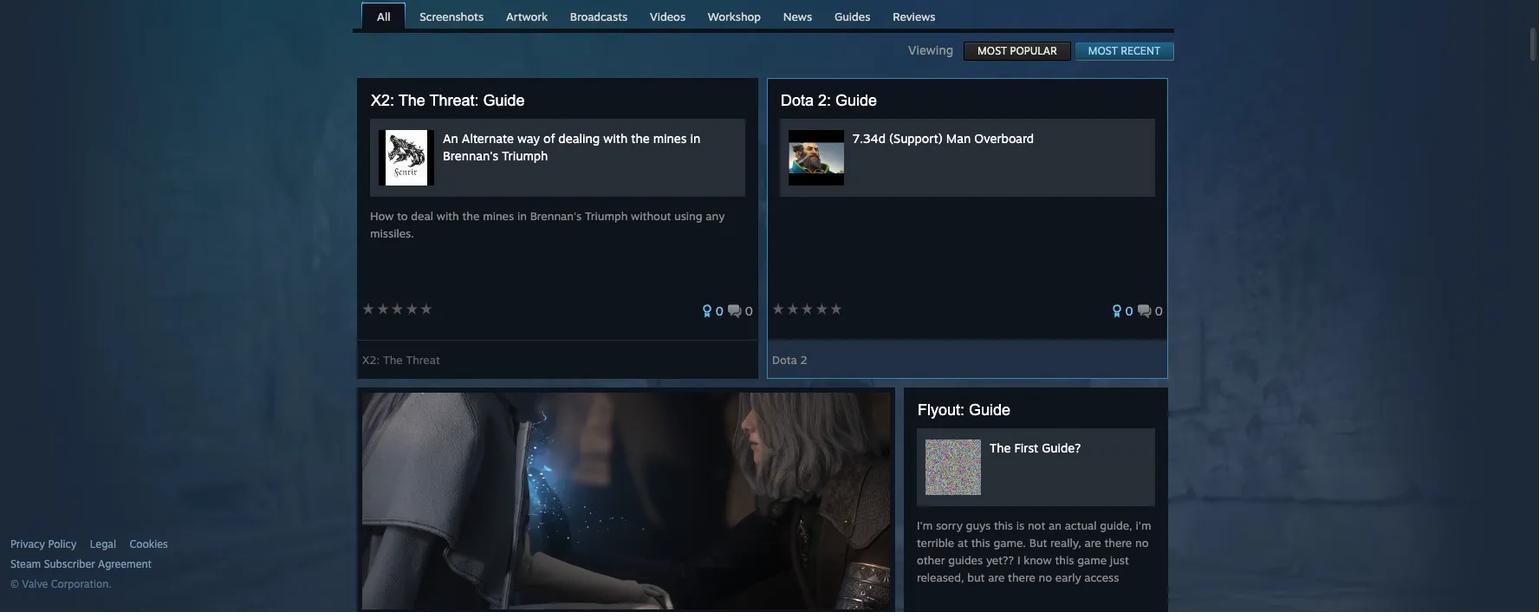 Task type: locate. For each thing, give the bounding box(es) containing it.
0 horizontal spatial are
[[988, 570, 1005, 584]]

brennan's down an alternate way of dealing with the mines in brennan's triumph on the left of the page
[[530, 209, 582, 223]]

brennan's inside how to deal with the mines in brennan's triumph without using any missiles.
[[530, 209, 582, 223]]

©
[[10, 577, 19, 590]]

how
[[370, 209, 394, 223]]

dota inside dota 2 link
[[772, 353, 797, 367]]

x2: left threat
[[362, 353, 380, 367]]

just down access
[[1113, 588, 1132, 602]]

1 horizontal spatial brennan's
[[530, 209, 582, 223]]

privacy policy link
[[10, 538, 77, 551]]

1 most from the left
[[978, 44, 1008, 57]]

no
[[1136, 536, 1149, 550], [1039, 570, 1053, 584]]

0 vertical spatial the
[[399, 92, 425, 109]]

0 vertical spatial i
[[1018, 553, 1021, 567]]

1 horizontal spatial i
[[1106, 588, 1109, 602]]

viewing
[[909, 42, 964, 57]]

brennan's inside an alternate way of dealing with the mines in brennan's triumph
[[443, 148, 499, 163]]

threat
[[406, 353, 440, 367]]

flyout:
[[918, 401, 965, 419]]

0 vertical spatial there
[[1105, 536, 1132, 550]]

an
[[443, 131, 458, 146]]

the first guide?
[[990, 440, 1081, 455]]

with right deal at left
[[437, 209, 459, 223]]

0 vertical spatial the
[[631, 131, 650, 146]]

0 horizontal spatial guides
[[949, 553, 983, 567]]

1 vertical spatial the
[[463, 209, 480, 223]]

most recent
[[1089, 44, 1161, 57]]

popular
[[1011, 44, 1057, 57]]

0 horizontal spatial triumph
[[502, 148, 548, 163]]

1 horizontal spatial guides
[[1035, 588, 1069, 602]]

in
[[691, 131, 701, 146], [518, 209, 527, 223]]

steam
[[10, 557, 41, 570]]

0 horizontal spatial the
[[463, 209, 480, 223]]

0 horizontal spatial with
[[437, 209, 459, 223]]

the for threat:
[[399, 92, 425, 109]]

guides down early
[[1035, 588, 1069, 602]]

in inside how to deal with the mines in brennan's triumph without using any missiles.
[[518, 209, 527, 223]]

this left is
[[994, 518, 1013, 532]]

threat:
[[429, 92, 479, 109]]

mines right deal at left
[[483, 209, 514, 223]]

dota left 2
[[772, 353, 797, 367]]

the inside how to deal with the mines in brennan's triumph without using any missiles.
[[463, 209, 480, 223]]

2 horizontal spatial this
[[1055, 553, 1075, 567]]

in inside an alternate way of dealing with the mines in brennan's triumph
[[691, 131, 701, 146]]

no down the i'm
[[1136, 536, 1149, 550]]

man
[[947, 131, 971, 146]]

mines inside how to deal with the mines in brennan's triumph without using any missiles.
[[483, 209, 514, 223]]

dota
[[781, 92, 814, 109], [772, 353, 797, 367]]

1 vertical spatial x2:
[[362, 353, 380, 367]]

x2:
[[371, 92, 395, 109], [362, 353, 380, 367]]

i
[[1018, 553, 1021, 567], [1106, 588, 1109, 602]]

flyout: guide
[[918, 401, 1011, 419]]

dota 2 link
[[772, 347, 808, 367]]

actual
[[1065, 518, 1097, 532]]

this down guys
[[972, 536, 991, 550]]

guide right flyout:
[[969, 401, 1011, 419]]

the left the threat:
[[399, 92, 425, 109]]

other
[[917, 553, 945, 567]]

brennan's
[[443, 148, 499, 163], [530, 209, 582, 223]]

1 vertical spatial with
[[437, 209, 459, 223]]

this down really,
[[1055, 553, 1075, 567]]

1 horizontal spatial no
[[1136, 536, 1149, 550]]

dota left "2:"
[[781, 92, 814, 109]]

1 vertical spatial dota
[[772, 353, 797, 367]]

2 horizontal spatial guide
[[969, 401, 1011, 419]]

1 horizontal spatial this
[[994, 518, 1013, 532]]

1 vertical spatial in
[[518, 209, 527, 223]]

1 horizontal spatial in
[[691, 131, 701, 146]]

really,
[[1051, 536, 1082, 550]]

agreement
[[98, 557, 152, 570]]

1 vertical spatial the
[[383, 353, 403, 367]]

i right yet?? on the right bottom of page
[[1018, 553, 1021, 567]]

1 horizontal spatial with
[[604, 131, 628, 146]]

0 vertical spatial x2:
[[371, 92, 395, 109]]

0 vertical spatial dota
[[781, 92, 814, 109]]

dota for dota 2: guide
[[781, 92, 814, 109]]

0 vertical spatial this
[[994, 518, 1013, 532]]

1 horizontal spatial the
[[631, 131, 650, 146]]

1 vertical spatial brennan's
[[530, 209, 582, 223]]

0 horizontal spatial most
[[978, 44, 1008, 57]]

1 horizontal spatial mines
[[653, 131, 687, 146]]

0
[[716, 303, 724, 318], [745, 303, 753, 318], [1126, 303, 1134, 318], [1155, 303, 1163, 318]]

videos
[[650, 10, 686, 23]]

any
[[706, 209, 725, 223]]

are up game
[[1085, 536, 1102, 550]]

0 vertical spatial mines
[[653, 131, 687, 146]]

dota for dota 2
[[772, 353, 797, 367]]

1 horizontal spatial are
[[1085, 536, 1102, 550]]

most left recent
[[1089, 44, 1118, 57]]

artwork
[[506, 10, 548, 23]]

1 vertical spatial are
[[988, 570, 1005, 584]]

with right dealing
[[604, 131, 628, 146]]

0 horizontal spatial this
[[972, 536, 991, 550]]

in up using
[[691, 131, 701, 146]]

1 vertical spatial triumph
[[585, 209, 628, 223]]

7.34d
[[853, 131, 886, 146]]

0 vertical spatial in
[[691, 131, 701, 146]]

cookies steam subscriber agreement © valve corporation.
[[10, 538, 168, 590]]

1 vertical spatial mines
[[483, 209, 514, 223]]

0 vertical spatial triumph
[[502, 148, 548, 163]]

no down know
[[1039, 570, 1053, 584]]

2 most from the left
[[1089, 44, 1118, 57]]

(support)
[[890, 131, 943, 146]]

0 vertical spatial are
[[1085, 536, 1102, 550]]

x2: for x2: the threat: guide
[[371, 92, 395, 109]]

triumph
[[502, 148, 548, 163], [585, 209, 628, 223]]

subscriber
[[44, 557, 95, 570]]

1 horizontal spatial triumph
[[585, 209, 628, 223]]

0 horizontal spatial in
[[518, 209, 527, 223]]

without
[[631, 209, 671, 223]]

most left popular
[[978, 44, 1008, 57]]

there down guide,
[[1105, 536, 1132, 550]]

there up posted
[[1008, 570, 1036, 584]]

just
[[1110, 553, 1130, 567], [1113, 588, 1132, 602]]

privacy
[[10, 538, 45, 551]]

guide?
[[1042, 440, 1081, 455]]

triumph down way on the top left of the page
[[502, 148, 548, 163]]

using
[[675, 209, 703, 223]]

2 vertical spatial the
[[990, 440, 1011, 455]]

in down way on the top left of the page
[[518, 209, 527, 223]]

2 vertical spatial this
[[1055, 553, 1075, 567]]

most for most recent
[[1089, 44, 1118, 57]]

1 horizontal spatial most
[[1089, 44, 1118, 57]]

but
[[968, 570, 985, 584]]

0 horizontal spatial mines
[[483, 209, 514, 223]]

1 vertical spatial i
[[1106, 588, 1109, 602]]

an
[[1049, 518, 1062, 532]]

i right am
[[1106, 588, 1109, 602]]

x2: left the threat:
[[371, 92, 395, 109]]

is
[[1017, 518, 1025, 532]]

x2: the threat link
[[362, 347, 440, 367]]

triumph left 'without'
[[585, 209, 628, 223]]

the inside x2: the threat link
[[383, 353, 403, 367]]

1 vertical spatial there
[[1008, 570, 1036, 584]]

are down yet?? on the right bottom of page
[[988, 570, 1005, 584]]

the right dealing
[[631, 131, 650, 146]]

guides down the at
[[949, 553, 983, 567]]

0 horizontal spatial guide
[[483, 92, 525, 109]]

the right deal at left
[[463, 209, 480, 223]]

0 vertical spatial with
[[604, 131, 628, 146]]

1 vertical spatial just
[[1113, 588, 1132, 602]]

that've
[[956, 588, 992, 602]]

guide right "2:"
[[836, 92, 877, 109]]

guide up alternate
[[483, 92, 525, 109]]

are
[[1085, 536, 1102, 550], [988, 570, 1005, 584]]

with inside an alternate way of dealing with the mines in brennan's triumph
[[604, 131, 628, 146]]

0 vertical spatial no
[[1136, 536, 1149, 550]]

the
[[399, 92, 425, 109], [383, 353, 403, 367], [990, 440, 1011, 455]]

access
[[1085, 570, 1120, 584]]

just up access
[[1110, 553, 1130, 567]]

mines
[[653, 131, 687, 146], [483, 209, 514, 223]]

the left threat
[[383, 353, 403, 367]]

0 horizontal spatial no
[[1039, 570, 1053, 584]]

how to deal with the mines in brennan's triumph without using any missiles.
[[370, 209, 725, 240]]

0 horizontal spatial brennan's
[[443, 148, 499, 163]]

the left first
[[990, 440, 1011, 455]]

7.34d (support) man overboard
[[853, 131, 1034, 146]]

stupid?
[[917, 605, 955, 612]]

mines up using
[[653, 131, 687, 146]]

brennan's down alternate
[[443, 148, 499, 163]]

0 vertical spatial brennan's
[[443, 148, 499, 163]]



Task type: describe. For each thing, give the bounding box(es) containing it.
broadcasts
[[570, 10, 628, 23]]

guides link
[[826, 3, 879, 28]]

corporation.
[[51, 577, 111, 590]]

way
[[518, 131, 540, 146]]

news
[[784, 10, 812, 23]]

dota 2
[[772, 353, 808, 367]]

x2: the threat: guide
[[371, 92, 525, 109]]

early
[[1056, 570, 1082, 584]]

videos link
[[641, 3, 695, 28]]

broadcasts link
[[562, 3, 636, 28]]

2
[[801, 353, 808, 367]]

0 horizontal spatial there
[[1008, 570, 1036, 584]]

triumph inside how to deal with the mines in brennan's triumph without using any missiles.
[[585, 209, 628, 223]]

not
[[1028, 518, 1046, 532]]

policy
[[48, 538, 77, 551]]

mines inside an alternate way of dealing with the mines in brennan's triumph
[[653, 131, 687, 146]]

all
[[377, 10, 391, 23]]

news link
[[775, 3, 821, 28]]

overboard
[[975, 131, 1034, 146]]

1 vertical spatial no
[[1039, 570, 1053, 584]]

3 0 from the left
[[1126, 303, 1134, 318]]

at
[[958, 536, 968, 550]]

0 horizontal spatial i
[[1018, 553, 1021, 567]]

or
[[1072, 588, 1084, 602]]

2 0 from the left
[[745, 303, 753, 318]]

artwork link
[[498, 3, 557, 28]]

terrible
[[917, 536, 955, 550]]

most recent link
[[1075, 42, 1175, 61]]

of
[[544, 131, 555, 146]]

workshop
[[708, 10, 761, 23]]

to
[[397, 209, 408, 223]]

dealing
[[559, 131, 600, 146]]

x2: for x2: the threat
[[362, 353, 380, 367]]

sorry
[[936, 518, 963, 532]]

an alternate way of dealing with the mines in brennan's triumph
[[443, 131, 701, 163]]

i'm sorry guys this is not an actual guide, i'm terrible at this game. but really, are there no other guides yet?? i know this game just released, but are there no early access people that've posted guides or am i just stupid?
[[917, 518, 1152, 612]]

people
[[917, 588, 953, 602]]

with inside how to deal with the mines in brennan's triumph without using any missiles.
[[437, 209, 459, 223]]

the for threat
[[383, 353, 403, 367]]

game
[[1078, 553, 1107, 567]]

all link
[[362, 3, 406, 30]]

guide,
[[1100, 518, 1133, 532]]

1 vertical spatial guides
[[1035, 588, 1069, 602]]

steam subscriber agreement link
[[10, 557, 349, 571]]

4 0 from the left
[[1155, 303, 1163, 318]]

1 horizontal spatial guide
[[836, 92, 877, 109]]

posted
[[995, 588, 1031, 602]]

the inside an alternate way of dealing with the mines in brennan's triumph
[[631, 131, 650, 146]]

1 vertical spatial this
[[972, 536, 991, 550]]

am
[[1087, 588, 1103, 602]]

most popular
[[978, 44, 1057, 57]]

deal
[[411, 209, 433, 223]]

0 vertical spatial just
[[1110, 553, 1130, 567]]

x2: the threat
[[362, 353, 440, 367]]

guides
[[835, 10, 871, 23]]

but
[[1030, 536, 1048, 550]]

2:
[[818, 92, 831, 109]]

cookies link
[[130, 538, 168, 551]]

most for most popular
[[978, 44, 1008, 57]]

1 horizontal spatial there
[[1105, 536, 1132, 550]]

legal link
[[90, 538, 116, 551]]

workshop link
[[700, 3, 770, 28]]

screenshots
[[420, 10, 484, 23]]

guys
[[966, 518, 991, 532]]

alternate
[[462, 131, 514, 146]]

i'm
[[917, 518, 933, 532]]

valve
[[22, 577, 48, 590]]

dota 2: guide
[[781, 92, 877, 109]]

i'm
[[1136, 518, 1152, 532]]

reviews
[[893, 10, 936, 23]]

privacy policy
[[10, 538, 77, 551]]

yet??
[[987, 553, 1015, 567]]

0 vertical spatial guides
[[949, 553, 983, 567]]

missiles.
[[370, 226, 414, 240]]

first
[[1015, 440, 1039, 455]]

game.
[[994, 536, 1026, 550]]

released,
[[917, 570, 965, 584]]

1 0 from the left
[[716, 303, 724, 318]]

most popular link
[[964, 42, 1071, 61]]

legal
[[90, 538, 116, 551]]

cookies
[[130, 538, 168, 551]]

reviews link
[[884, 3, 945, 28]]

screenshots link
[[411, 3, 493, 28]]

recent
[[1121, 44, 1161, 57]]

triumph inside an alternate way of dealing with the mines in brennan's triumph
[[502, 148, 548, 163]]

know
[[1024, 553, 1052, 567]]



Task type: vqa. For each thing, say whether or not it's contained in the screenshot.
GAME
yes



